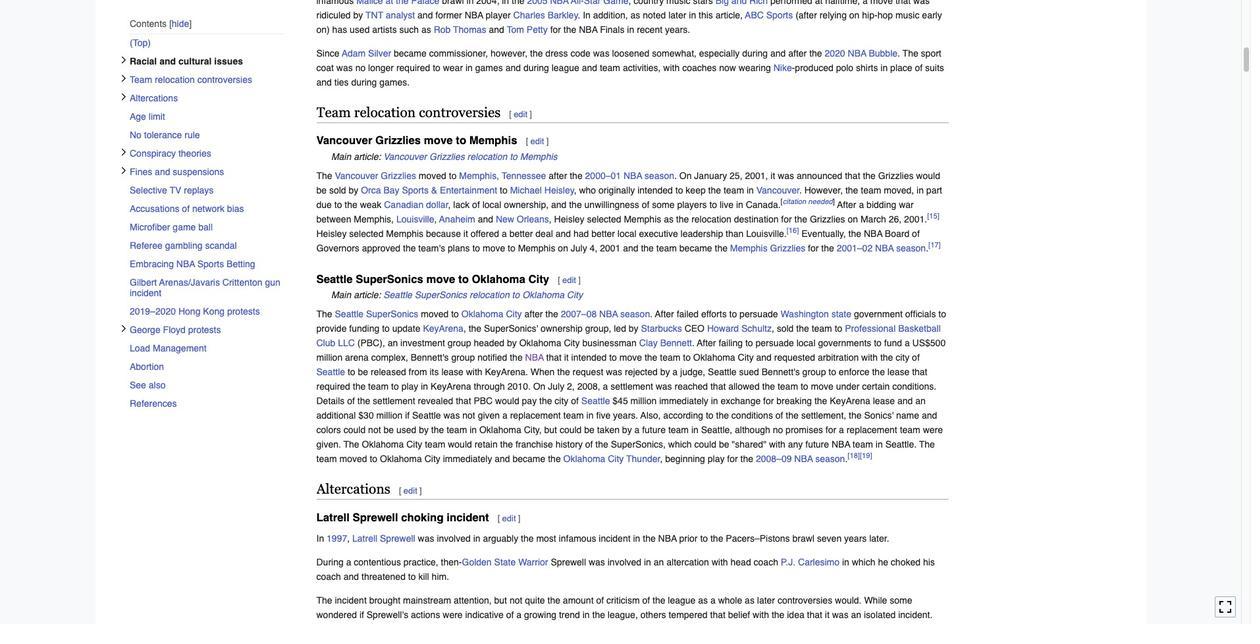 Task type: describe. For each thing, give the bounding box(es) containing it.
1 vertical spatial supersonics
[[415, 290, 467, 301]]

grizzlies inside '. on january 25, 2001, it was announced that the grizzlies would be sold by'
[[879, 171, 914, 181]]

oklahoma up latrell sprewell choking incident in the bottom left of the page
[[380, 454, 422, 465]]

[ edit ] for seattle supersonics move to oklahoma city
[[558, 275, 581, 285]]

, down the "oklahoma city" link
[[464, 324, 466, 334]]

league for as
[[668, 595, 696, 606]]

] for team relocation controversies
[[530, 109, 532, 119]]

club
[[316, 338, 335, 349]]

in up the retain
[[470, 425, 477, 436]]

0 vertical spatial keyarena
[[423, 324, 464, 334]]

1 note from the top
[[316, 150, 949, 164]]

idea
[[787, 610, 805, 620]]

1 vertical spatial team
[[316, 105, 351, 120]]

if inside $45 million immediately in exchange for breaking the keyarena lease and an additional $30 million if seattle was not given a replacement team in five years. also, according to the conditions of the settlement, the sonics' name and colors could not be used by the team in oklahoma city, but could be taken by a future team in seattle, although no promises for a replacement team were given. the oklahoma city team would retain the franchise history of the supersonics, which could be "shared" with any future nba team in seattle. the team moved to oklahoma city immediately and became the
[[405, 411, 410, 421]]

vancouver up vancouver grizzlies link
[[316, 134, 372, 147]]

ownership,
[[504, 200, 549, 210]]

team inside . however, the team moved, in part due to the weak
[[861, 185, 882, 196]]

a inside after a bidding war between memphis,
[[859, 200, 864, 210]]

relocation inside 'link'
[[155, 74, 195, 85]]

incident up arguably
[[447, 511, 489, 524]]

of right details
[[347, 396, 355, 407]]

x small image for fines and suspensions
[[120, 166, 127, 174]]

used inside (after relying on hip-hop music early on) has used artists such as
[[350, 24, 370, 35]]

and up "name"
[[898, 396, 913, 407]]

adam silver link
[[342, 48, 391, 58]]

, up requested
[[772, 324, 774, 334]]

the down arena
[[353, 382, 366, 392]]

0 vertical spatial group
[[448, 338, 471, 349]]

performed
[[771, 0, 813, 6]]

grizzlies up vancouver grizzlies link
[[376, 134, 421, 147]]

with inside $45 million immediately in exchange for breaking the keyarena lease and an additional $30 million if seattle was not given a replacement team in five years. also, according to the conditions of the settlement, the sonics' name and colors could not be used by the team in oklahoma city, but could be taken by a future team in seattle, although no promises for a replacement team were given. the oklahoma city team would retain the franchise history of the supersonics, which could be "shared" with any future nba team in seattle. the team moved to oklahoma city immediately and became the
[[769, 440, 786, 450]]

the up $30
[[357, 396, 370, 407]]

of up louisville , anaheim and new orleans , heisley selected memphis as the relocation destination for the grizzlies on march 26, 2001. [15]
[[642, 200, 650, 210]]

clay
[[639, 338, 658, 349]]

conditions
[[732, 411, 773, 421]]

in inside . the sport coat was no longer required to wear in games and during league and team activities, with coaches now wearing
[[466, 62, 473, 73]]

for up conditions
[[763, 396, 774, 407]]

board
[[885, 229, 910, 239]]

main for main article: seattle supersonics relocation to oklahoma city
[[331, 290, 351, 301]]

tolerance
[[144, 130, 182, 140]]

vancouver grizzlies move to memphis
[[316, 134, 517, 147]]

accusations of network bias link
[[129, 199, 284, 218]]

million inside '. after failing to persuade local governments to fund a us$500 million arena complex, bennett's group notified the'
[[316, 353, 343, 363]]

be inside to be released from its lease with keyarena. when the request was rejected by a judge, seattle sued bennett's group to enforce the lease that required the team to play in keyarena through 2010. on july 2, 2008, a settlement was reached that allowed the team to move under certain conditions. details of the settlement revealed that pbc would pay the city of
[[358, 367, 368, 378]]

was down in 1997 , latrell sprewell was involved in arguably the most infamous incident in the nba prior to the pacers–pistons brawl seven years later.
[[589, 557, 605, 568]]

were inside the incident brought mainstream attention, but not quite the amount of criticism of the league as a whole as later controversies would. while some wondered if sprewell's actions were indicative of a growing trend in the league, others tempered that belief with the idea that it was an isolated incident. then active player
[[443, 610, 463, 620]]

$45
[[613, 396, 628, 407]]

tempered
[[669, 610, 708, 620]]

by inside '. on january 25, 2001, it was announced that the grizzlies would be sold by'
[[349, 185, 359, 196]]

bennett's inside '. after failing to persuade local governments to fund a us$500 million arena complex, bennett's group notified the'
[[411, 353, 449, 363]]

needed
[[808, 197, 833, 207]]

during for and
[[524, 62, 549, 73]]

26,
[[889, 214, 902, 225]]

no tolerance rule
[[129, 130, 200, 140]]

to down arbitration
[[829, 367, 836, 378]]

for inside 'memphis grizzlies for the 2001–02 nba season . [17]'
[[808, 243, 819, 254]]

loosened
[[612, 48, 650, 58]]

0 vertical spatial not
[[463, 411, 475, 421]]

after a bidding war between memphis,
[[316, 200, 914, 225]]

to up the 'tennessee'
[[510, 152, 518, 162]]

of right the lack
[[472, 200, 480, 210]]

[ for vancouver grizzlies move to memphis
[[526, 137, 528, 146]]

barkley
[[548, 10, 578, 20]]

had
[[574, 229, 589, 239]]

in down 2001,
[[747, 185, 754, 196]]

0 vertical spatial sprewell
[[353, 511, 398, 524]]

team's
[[418, 243, 445, 254]]

be left taken in the left bottom of the page
[[584, 425, 595, 436]]

some inside 'canadian dollar , lack of local ownership, and the unwillingness of some players to live in canada. [ citation needed ]'
[[652, 200, 675, 210]]

persuade inside '. after failing to persuade local governments to fund a us$500 million arena complex, bennett's group notified the'
[[756, 338, 794, 349]]

to left fund
[[874, 338, 882, 349]]

load
[[129, 343, 150, 354]]

&
[[431, 185, 437, 196]]

move up main article: vancouver grizzlies relocation to memphis
[[424, 134, 453, 147]]

0 vertical spatial sports
[[767, 10, 793, 20]]

games
[[475, 62, 503, 73]]

0 vertical spatial altercations
[[129, 93, 178, 103]]

with inside to be released from its lease with keyarena. when the request was rejected by a judge, seattle sued bennett's group to enforce the lease that required the team to play in keyarena through 2010. on july 2, 2008, a settlement was reached that allowed the team to move under certain conditions. details of the settlement revealed that pbc would pay the city of
[[466, 367, 483, 378]]

to down main article: vancouver grizzlies relocation to memphis
[[449, 171, 457, 181]]

became inside $45 million immediately in exchange for breaking the keyarena lease and an additional $30 million if seattle was not given a replacement team in five years. also, according to the conditions of the settlement, the sonics' name and colors could not be used by the team in oklahoma city, but could be taken by a future team in seattle, although no promises for a replacement team were given. the oklahoma city team would retain the franchise history of the supersonics, which could be "shared" with any future nba team in seattle. the team moved to oklahoma city immediately and became the
[[513, 454, 546, 465]]

george floyd protests link
[[129, 321, 284, 339]]

1 vertical spatial immediately
[[443, 454, 492, 465]]

in left exchange
[[711, 396, 718, 407]]

and up 'such'
[[418, 10, 433, 20]]

to inside the in which he choked his coach and threatened to kill him.
[[408, 572, 416, 582]]

x small image for racial and cultural issues
[[120, 56, 127, 64]]

1 vertical spatial protests
[[188, 325, 221, 335]]

the down january
[[708, 185, 721, 196]]

see also
[[129, 380, 165, 390]]

1 horizontal spatial involved
[[608, 557, 642, 568]]

heisley for selected
[[554, 214, 585, 225]]

to down schultz
[[746, 338, 753, 349]]

2 vertical spatial supersonics
[[366, 309, 418, 320]]

the right prior
[[711, 533, 724, 544]]

[ edit ] for vancouver grizzlies move to memphis
[[526, 137, 549, 146]]

the up orca bay sports & entertainment to michael heisley , who originally intended to keep the team in vancouver
[[570, 171, 583, 181]]

team relocation controversies link
[[129, 70, 284, 89]]

to up 'main article: seattle supersonics relocation to oklahoma city'
[[458, 272, 469, 286]]

1 horizontal spatial coach
[[754, 557, 778, 568]]

clay bennett link
[[639, 338, 692, 349]]

the inside the incident brought mainstream attention, but not quite the amount of criticism of the league as a whole as later controversies would. while some wondered if sprewell's actions were indicative of a growing trend in the league, others tempered that belief with the idea that it was an isolated incident. then active player
[[316, 595, 332, 606]]

but inside $45 million immediately in exchange for breaking the keyarena lease and an additional $30 million if seattle was not given a replacement team in five years. also, according to the conditions of the settlement, the sonics' name and colors could not be used by the team in oklahoma city, but could be taken by a future team in seattle, although no promises for a replacement team were given. the oklahoma city team would retain the franchise history of the supersonics, which could be "shared" with any future nba team in seattle. the team moved to oklahoma city immediately and became the
[[544, 425, 557, 436]]

to down offered
[[473, 243, 480, 254]]

0 vertical spatial replacement
[[510, 411, 561, 421]]

in inside the incident brought mainstream attention, but not quite the amount of criticism of the league as a whole as later controversies would. while some wondered if sprewell's actions were indicative of a growing trend in the league, others tempered that belief with the idea that it was an isolated incident. then active player
[[583, 610, 590, 620]]

1 vertical spatial future
[[806, 440, 829, 450]]

[15]
[[927, 212, 940, 221]]

0 horizontal spatial in
[[316, 533, 324, 544]]

years
[[844, 533, 867, 544]]

edit for team relocation controversies
[[514, 109, 528, 119]]

would inside $45 million immediately in exchange for breaking the keyarena lease and an additional $30 million if seattle was not given a replacement team in five years. also, according to the conditions of the settlement, the sonics' name and colors could not be used by the team in oklahoma city, but could be taken by a future team in seattle, although no promises for a replacement team were given. the oklahoma city team would retain the franchise history of the supersonics, which could be "shared" with any future nba team in seattle. the team moved to oklahoma city immediately and became the
[[448, 440, 472, 450]]

as left noted
[[631, 10, 640, 20]]

the down executive
[[641, 243, 654, 254]]

city inside nba that it intended to move the team to oklahoma city and requested arbitration with the city of seattle
[[896, 353, 910, 363]]

a inside 'performed at halftime, a move that was ridiculed by'
[[863, 0, 868, 6]]

of down breaking
[[776, 411, 783, 421]]

a right given
[[503, 411, 508, 421]]

2008–09 nba season link
[[756, 454, 845, 465]]

a right "2008,"
[[603, 382, 608, 392]]

the inside oklahoma city thunder , beginning play for the 2008–09 nba season . [18] [19]
[[741, 454, 754, 465]]

prior
[[679, 533, 698, 544]]

keyarena inside $45 million immediately in exchange for breaking the keyarena lease and an additional $30 million if seattle was not given a replacement team in five years. also, according to the conditions of the settlement, the sonics' name and colors could not be used by the team in oklahoma city, but could be taken by a future team in seattle, although no promises for a replacement team were given. the oklahoma city team would retain the franchise history of the supersonics, which could be "shared" with any future nba team in seattle. the team moved to oklahoma city immediately and became the
[[830, 396, 871, 407]]

move inside the eventually, the nba board of governors approved the team's plans to move to memphis on july 4, 2001 and the team became the
[[483, 243, 505, 254]]

was inside $45 million immediately in exchange for breaking the keyarena lease and an additional $30 million if seattle was not given a replacement team in five years. also, according to the conditions of the settlement, the sonics' name and colors could not be used by the team in oklahoma city, but could be taken by a future team in seattle, although no promises for a replacement team were given. the oklahoma city team would retain the franchise history of the supersonics, which could be "shared" with any future nba team in seattle. the team moved to oklahoma city immediately and became the
[[444, 411, 460, 421]]

that inside nba that it intended to move the team to oklahoma city and requested arbitration with the city of seattle
[[546, 353, 562, 363]]

and inside louisville , anaheim and new orleans , heisley selected memphis as the relocation destination for the grizzlies on march 26, 2001. [15]
[[478, 214, 493, 225]]

selective tv replays link
[[129, 181, 284, 199]]

to left keep
[[676, 185, 683, 196]]

edit link for seattle supersonics move to oklahoma city
[[562, 275, 576, 285]]

performed at halftime, a move that was ridiculed by
[[316, 0, 930, 20]]

relocation inside louisville , anaheim and new orleans , heisley selected memphis as the relocation destination for the grizzlies on march 26, 2001. [15]
[[692, 214, 732, 225]]

seattle up seattle supersonics link
[[384, 290, 412, 301]]

grizzlies inside 'memphis grizzlies for the 2001–02 nba season . [17]'
[[770, 243, 806, 254]]

the left team's
[[403, 243, 416, 254]]

0 horizontal spatial latrell
[[316, 511, 350, 524]]

he
[[878, 557, 889, 568]]

tv
[[169, 185, 181, 195]]

gambling
[[165, 240, 202, 251]]

the inside . the sport coat was no longer required to wear in games and during league and team activities, with coaches now wearing
[[903, 48, 919, 58]]

2 horizontal spatial after
[[789, 48, 807, 58]]

enforce
[[839, 367, 870, 378]]

to down released
[[391, 382, 399, 392]]

beginning
[[665, 454, 705, 465]]

play inside oklahoma city thunder , beginning play for the 2008–09 nba season . [18] [19]
[[708, 454, 725, 465]]

seattle supersonics relocation to oklahoma city link
[[384, 290, 583, 301]]

on inside the eventually, the nba board of governors approved the team's plans to move to memphis on july 4, 2001 and the team became the
[[558, 243, 568, 254]]

oklahoma inside oklahoma city thunder , beginning play for the 2008–09 nba season . [18] [19]
[[564, 454, 606, 465]]

conditions.
[[893, 382, 937, 392]]

. inside oklahoma city thunder , beginning play for the 2008–09 nba season . [18] [19]
[[845, 454, 848, 465]]

0 horizontal spatial later
[[669, 10, 687, 20]]

no inside $45 million immediately in exchange for breaking the keyarena lease and an additional $30 million if seattle was not given a replacement team in five years. also, according to the conditions of the settlement, the sonics' name and colors could not be used by the team in oklahoma city, but could be taken by a future team in seattle, although no promises for a replacement team were given. the oklahoma city team would retain the franchise history of the supersonics, which could be "shared" with any future nba team in seattle. the team moved to oklahoma city immediately and became the
[[773, 425, 783, 436]]

and down code
[[582, 62, 597, 73]]

the up 2,
[[557, 367, 570, 378]]

local inside heisley selected memphis because it offered a better deal and had better local executive leadership than louisville. [16]
[[618, 229, 637, 239]]

allowed
[[729, 382, 760, 392]]

somewhat,
[[652, 48, 697, 58]]

vancouver down vancouver grizzlies move to memphis
[[384, 152, 427, 162]]

edit for latrell sprewell choking incident
[[502, 514, 516, 524]]

abc sports link
[[745, 10, 793, 20]]

. inside '. after failing to persuade local governments to fund a us$500 million arena complex, bennett's group notified the'
[[692, 338, 695, 349]]

move inside 'performed at halftime, a move that was ridiculed by'
[[871, 0, 893, 6]]

nba inside the eventually, the nba board of governors approved the team's plans to move to memphis on july 4, 2001 and the team became the
[[864, 229, 883, 239]]

2 horizontal spatial could
[[695, 440, 717, 450]]

eventually, the nba board of governors approved the team's plans to move to memphis on july 4, 2001 and the team became the
[[316, 229, 920, 254]]

2020
[[825, 48, 845, 58]]

1 vertical spatial replacement
[[847, 425, 898, 436]]

breaking
[[777, 396, 812, 407]]

nba link
[[525, 353, 544, 363]]

in up the in which he choked his coach and threatened to kill him.
[[633, 533, 640, 544]]

0 horizontal spatial became
[[394, 48, 427, 58]]

, left latrell sprewell link
[[347, 533, 350, 544]]

0 horizontal spatial future
[[642, 425, 666, 436]]

choked
[[891, 557, 921, 568]]

addition,
[[593, 10, 628, 20]]

tom petty link
[[507, 24, 548, 35]]

oklahoma down seattle supersonics relocation to oklahoma city link
[[462, 309, 504, 320]]

[ edit ] for altercations
[[399, 486, 422, 496]]

contentious
[[354, 557, 401, 568]]

carlesimo
[[798, 557, 840, 568]]

embracing nba sports betting link
[[129, 255, 284, 273]]

oklahoma city link
[[462, 309, 522, 320]]

ball
[[198, 222, 212, 232]]

recent
[[637, 24, 663, 35]]

of inside -produced polo shirts in place of suits and ties during games.
[[915, 62, 923, 73]]

july inside the eventually, the nba board of governors approved the team's plans to move to memphis on july 4, 2001 and the team became the
[[571, 243, 587, 254]]

] for altercations
[[420, 486, 422, 496]]

in left altercation
[[644, 557, 651, 568]]

seattle,
[[701, 425, 733, 436]]

that inside '. on january 25, 2001, it was announced that the grizzlies would be sold by'
[[845, 171, 861, 181]]

grizzlies inside louisville , anaheim and new orleans , heisley selected memphis as the relocation destination for the grizzlies on march 26, 2001. [15]
[[810, 214, 845, 225]]

after for 2000–01
[[549, 171, 567, 181]]

0 vertical spatial intended
[[638, 185, 673, 196]]

see
[[129, 380, 146, 390]]

the down washington on the right of page
[[796, 324, 809, 334]]

hide button
[[169, 18, 191, 29]]

intended inside nba that it intended to move the team to oklahoma city and requested arbitration with the city of seattle
[[571, 353, 607, 363]]

anaheim link
[[439, 214, 475, 225]]

floyd
[[163, 325, 185, 335]]

of up others at the right of the page
[[642, 595, 650, 606]]

1 vertical spatial sprewell
[[380, 533, 415, 544]]

grizzlies up the bay
[[381, 171, 416, 181]]

[16] link
[[787, 226, 799, 235]]

years. inside $45 million immediately in exchange for breaking the keyarena lease and an additional $30 million if seattle was not given a replacement team in five years. also, according to the conditions of the settlement, the sonics' name and colors could not be used by the team in oklahoma city, but could be taken by a future team in seattle, although no promises for a replacement team were given. the oklahoma city team would retain the franchise history of the supersonics, which could be "shared" with any future nba team in seattle. the team moved to oklahoma city immediately and became the
[[613, 411, 638, 421]]

, down dollar
[[434, 214, 437, 225]]

on inside (after relying on hip-hop music early on) has used artists such as
[[850, 10, 860, 20]]

incident up the in which he choked his coach and threatened to kill him.
[[599, 533, 631, 544]]

a up supersonics,
[[635, 425, 640, 436]]

infamous
[[559, 533, 596, 544]]

the seattle supersonics moved to oklahoma city after the 2007–08 nba season . after failed efforts to persuade washington state
[[316, 309, 852, 320]]

by down revealed at the bottom left
[[419, 425, 429, 436]]

1 horizontal spatial team relocation controversies
[[316, 105, 501, 120]]

relocation up the "oklahoma city" link
[[470, 290, 510, 301]]

entertainment
[[440, 185, 497, 196]]

1 horizontal spatial protests
[[227, 306, 260, 317]]

for inside oklahoma city thunder , beginning play for the 2008–09 nba season . [18] [19]
[[727, 454, 738, 465]]

[ for team relocation controversies
[[509, 109, 512, 119]]

exchange
[[721, 396, 761, 407]]

with inside nba that it intended to move the team to oklahoma city and requested arbitration with the city of seattle
[[862, 353, 878, 363]]

the up settlement,
[[815, 396, 828, 407]]

also
[[148, 380, 165, 390]]

1 horizontal spatial seattle link
[[581, 396, 610, 407]]

to down 'new'
[[508, 243, 516, 254]]

x small image for altercations
[[120, 93, 127, 101]]

the down breaking
[[786, 411, 799, 421]]

if inside the incident brought mainstream attention, but not quite the amount of criticism of the league as a whole as later controversies would. while some wondered if sprewell's actions were indicative of a growing trend in the league, others tempered that belief with the idea that it was an isolated incident. then active player
[[360, 610, 364, 620]]

1 horizontal spatial altercations
[[316, 482, 391, 498]]

0 vertical spatial supersonics
[[356, 272, 423, 286]]

, inside oklahoma city thunder , beginning play for the 2008–09 nba season . [18] [19]
[[660, 454, 663, 465]]

to down seattle supersonics link
[[382, 324, 390, 334]]

0 horizontal spatial settlement
[[373, 396, 415, 407]]

. inside . the sport coat was no longer required to wear in games and during league and team activities, with coaches now wearing
[[898, 48, 900, 58]]

0 vertical spatial in
[[583, 10, 591, 20]]

and inside 'canadian dollar , lack of local ownership, and the unwillingness of some players to live in canada. [ citation needed ]'
[[551, 200, 567, 210]]

the right the however,
[[846, 185, 858, 196]]

that right idea
[[807, 610, 823, 620]]

0 horizontal spatial after
[[655, 309, 674, 320]]

unwillingness
[[585, 200, 639, 210]]

a down settlement,
[[839, 425, 844, 436]]

former
[[436, 10, 462, 20]]

was inside 'performed at halftime, a move that was ridiculed by'
[[914, 0, 930, 6]]

given
[[478, 411, 500, 421]]

since
[[316, 48, 340, 58]]

season up . however, the team moved, in part due to the weak on the top
[[645, 171, 674, 181]]

orleans
[[517, 214, 549, 225]]

local for after
[[797, 338, 816, 349]]

1 horizontal spatial could
[[560, 425, 582, 436]]

relocation up the vancouver grizzlies moved to memphis, tennessee after the 2000–01 nba season
[[467, 152, 507, 162]]

[ edit ] for team relocation controversies
[[509, 109, 532, 119]]

the down taken in the left bottom of the page
[[596, 440, 608, 450]]

] for vancouver grizzlies move to memphis
[[547, 137, 549, 146]]

the right the retain
[[500, 440, 513, 450]]

to down memphis, tennessee link
[[500, 185, 508, 196]]

1 horizontal spatial immediately
[[659, 396, 709, 407]]

it inside '. on january 25, 2001, it was announced that the grizzlies would be sold by'
[[771, 171, 775, 181]]

weak
[[360, 200, 382, 210]]

officials
[[906, 309, 936, 320]]

edit link for latrell sprewell choking incident
[[502, 514, 516, 524]]

to up "judge,"
[[683, 353, 691, 363]]

the down fund
[[881, 353, 893, 363]]

although
[[735, 425, 770, 436]]

for down barkley
[[550, 24, 561, 35]]

was inside '. on january 25, 2001, it was announced that the grizzlies would be sold by'
[[778, 171, 794, 181]]

[ inside 'canadian dollar , lack of local ownership, and the unwillingness of some players to live in canada. [ citation needed ]'
[[781, 197, 783, 207]]

the up "produced"
[[810, 48, 822, 58]]

however,
[[805, 185, 843, 196]]

0 vertical spatial persuade
[[740, 309, 778, 320]]

revealed
[[418, 396, 453, 407]]

, left who
[[574, 185, 577, 196]]

incident inside the 'gilbert arenas/javaris crittenton gun incident'
[[129, 288, 161, 298]]

released
[[371, 367, 406, 378]]

artists
[[372, 24, 397, 35]]

and left tom
[[489, 24, 504, 35]]

nba inside oklahoma city thunder , beginning play for the 2008–09 nba season . [18] [19]
[[795, 454, 813, 465]]

in left the seattle.
[[876, 440, 883, 450]]

the up 2001–02
[[849, 229, 862, 239]]

p.j.
[[781, 557, 796, 568]]

the up certain
[[872, 367, 885, 378]]

. inside '. on january 25, 2001, it was announced that the grizzlies would be sold by'
[[674, 171, 677, 181]]

1 horizontal spatial years.
[[665, 24, 690, 35]]

the up the headed
[[469, 324, 482, 334]]

vancouver up orca
[[335, 171, 378, 181]]

suits
[[925, 62, 944, 73]]

led
[[614, 324, 626, 334]]

group inside '. after failing to persuade local governments to fund a us$500 million arena complex, bennett's group notified the'
[[452, 353, 475, 363]]

[16]
[[787, 226, 799, 235]]

oklahoma down $30
[[362, 440, 404, 450]]

in inside to be released from its lease with keyarena. when the request was rejected by a judge, seattle sued bennett's group to enforce the lease that required the team to play in keyarena through 2010. on july 2, 2008, a settlement was reached that allowed the team to move under certain conditions. details of the settlement revealed that pbc would pay the city of
[[421, 382, 428, 392]]

vancouver up citation
[[757, 185, 800, 196]]

a left the whole
[[711, 595, 716, 606]]

during inside -produced polo shirts in place of suits and ties during games.
[[351, 77, 377, 87]]

the right quite
[[548, 595, 560, 606]]

franchise
[[516, 440, 553, 450]]

edit link for altercations
[[404, 486, 417, 496]]

that inside 'performed at halftime, a move that was ridiculed by'
[[896, 0, 911, 6]]

that down the whole
[[710, 610, 726, 620]]

edit link for vancouver grizzlies move to memphis
[[531, 137, 544, 146]]

0 vertical spatial involved
[[437, 533, 471, 544]]

that left "allowed"
[[711, 382, 726, 392]]

microfiber game ball link
[[129, 218, 284, 236]]

with inside . the sport coat was no longer required to wear in games and during league and team activities, with coaches now wearing
[[664, 62, 680, 73]]

nba up group,
[[599, 309, 618, 320]]

by up supersonics,
[[622, 425, 632, 436]]

abortion link
[[129, 357, 284, 376]]

was down the rejected
[[656, 382, 672, 392]]

not inside the incident brought mainstream attention, but not quite the amount of criticism of the league as a whole as later controversies would. while some wondered if sprewell's actions were indicative of a growing trend in the league, others tempered that belief with the idea that it was an isolated incident. then active player
[[510, 595, 523, 606]]

from
[[409, 367, 427, 378]]

nba inside $45 million immediately in exchange for breaking the keyarena lease and an additional $30 million if seattle was not given a replacement team in five years. also, according to the conditions of the settlement, the sonics' name and colors could not be used by the team in oklahoma city, but could be taken by a future team in seattle, although no promises for a replacement team were given. the oklahoma city team would retain the franchise history of the supersonics, which could be "shared" with any future nba team in seattle. the team moved to oklahoma city immediately and became the
[[832, 440, 851, 450]]

ceo
[[685, 324, 705, 334]]

[17]
[[929, 241, 941, 250]]

oklahoma up 'nba' link
[[519, 338, 562, 349]]

city inside to be released from its lease with keyarena. when the request was rejected by a judge, seattle sued bennett's group to enforce the lease that required the team to play in keyarena through 2010. on july 2, 2008, a settlement was reached that allowed the team to move under certain conditions. details of the settlement revealed that pbc would pay the city of
[[555, 396, 569, 407]]

in left five
[[587, 411, 594, 421]]

of down 2,
[[571, 396, 579, 407]]

0 horizontal spatial could
[[344, 425, 366, 436]]

seattle down governors
[[316, 272, 353, 286]]

a left growing on the left
[[517, 610, 522, 620]]

, up heisley selected memphis because it offered a better deal and had better local executive leadership than louisville. [16]
[[549, 214, 552, 225]]

lease inside $45 million immediately in exchange for breaking the keyarena lease and an additional $30 million if seattle was not given a replacement team in five years. also, according to the conditions of the settlement, the sonics' name and colors could not be used by the team in oklahoma city, but could be taken by a future team in seattle, although no promises for a replacement team were given. the oklahoma city team would retain the franchise history of the supersonics, which could be "shared" with any future nba team in seattle. the team moved to oklahoma city immediately and became the
[[873, 396, 895, 407]]



Task type: vqa. For each thing, say whether or not it's contained in the screenshot.
language progressive 'Image'
no



Task type: locate. For each thing, give the bounding box(es) containing it.
2 horizontal spatial after
[[837, 200, 857, 210]]

to down state on the right
[[835, 324, 843, 334]]

1 vertical spatial later
[[757, 595, 775, 606]]

be inside '. on january 25, 2001, it was announced that the grizzlies would be sold by'
[[316, 185, 327, 196]]

2 vertical spatial not
[[510, 595, 523, 606]]

to up vancouver grizzlies relocation to memphis "link"
[[456, 134, 466, 147]]

0 horizontal spatial if
[[360, 610, 364, 620]]

but inside the incident brought mainstream attention, but not quite the amount of criticism of the league as a whole as later controversies would. while some wondered if sprewell's actions were indicative of a growing trend in the league, others tempered that belief with the idea that it was an isolated incident. then active player
[[494, 595, 507, 606]]

during a contentious practice, then- golden state warrior sprewell was involved in an altercation with head coach p.j. carlesimo
[[316, 557, 840, 568]]

group inside to be released from its lease with keyarena. when the request was rejected by a judge, seattle sued bennett's group to enforce the lease that required the team to play in keyarena through 2010. on july 2, 2008, a settlement was reached that allowed the team to move under certain conditions. details of the settlement revealed that pbc would pay the city of
[[803, 367, 826, 378]]

3 x small image from the top
[[120, 166, 127, 174]]

especially
[[699, 48, 740, 58]]

1 vertical spatial sold
[[777, 324, 794, 334]]

an inside the incident brought mainstream attention, but not quite the amount of criticism of the league as a whole as later controversies would. while some wondered if sprewell's actions were indicative of a growing trend in the league, others tempered that belief with the idea that it was an isolated incident. then active player
[[851, 610, 862, 620]]

wear
[[443, 62, 463, 73]]

memphis inside heisley selected memphis because it offered a better deal and had better local executive leadership than louisville. [16]
[[386, 229, 424, 239]]

] for seattle supersonics move to oklahoma city
[[578, 275, 581, 285]]

seattle up "allowed"
[[708, 367, 737, 378]]

george
[[129, 325, 160, 335]]

1 article: from the top
[[354, 152, 381, 162]]

[ for seattle supersonics move to oklahoma city
[[558, 275, 560, 285]]

0 vertical spatial article:
[[354, 152, 381, 162]]

oklahoma inside nba that it intended to move the team to oklahoma city and requested arbitration with the city of seattle
[[693, 353, 736, 363]]

0 vertical spatial on
[[850, 10, 860, 20]]

note
[[316, 150, 949, 164], [316, 288, 949, 303]]

,
[[574, 185, 577, 196], [449, 200, 451, 210], [434, 214, 437, 225], [549, 214, 552, 225], [464, 324, 466, 334], [772, 324, 774, 334], [660, 454, 663, 465], [347, 533, 350, 544]]

move up the hop
[[871, 0, 893, 6]]

0 horizontal spatial local
[[483, 200, 502, 210]]

1 better from the left
[[510, 229, 533, 239]]

to up breaking
[[801, 382, 809, 392]]

4 x small image from the top
[[120, 325, 127, 332]]

lack
[[453, 200, 470, 210]]

team inside the eventually, the nba board of governors approved the team's plans to move to memphis on july 4, 2001 and the team became the
[[657, 243, 677, 254]]

references link
[[129, 394, 284, 413]]

july left the 4,
[[571, 243, 587, 254]]

a right during at the bottom left of page
[[346, 557, 351, 568]]

and inside heisley selected memphis because it offered a better deal and had better local executive leadership than louisville. [16]
[[556, 229, 571, 239]]

an down the 'conditions.'
[[916, 396, 926, 407]]

on inside '. on january 25, 2001, it was announced that the grizzlies would be sold by'
[[680, 171, 692, 181]]

starbucks link
[[641, 324, 682, 334]]

city down fund
[[896, 353, 910, 363]]

to up the "oklahoma city" link
[[512, 290, 520, 301]]

of right the indicative
[[506, 610, 514, 620]]

moved for grizzlies
[[419, 171, 447, 181]]

state
[[832, 309, 852, 320]]

charles
[[513, 10, 545, 20]]

2 x small image from the top
[[120, 148, 127, 156]]

article: for seattle
[[354, 290, 381, 301]]

tnt
[[366, 10, 383, 20]]

0 horizontal spatial sports
[[197, 259, 224, 269]]

and right "name"
[[922, 411, 937, 421]]

2 better from the left
[[592, 229, 615, 239]]

group,
[[585, 324, 611, 334]]

memphis, for between
[[354, 214, 394, 225]]

1 vertical spatial during
[[524, 62, 549, 73]]

1 vertical spatial involved
[[608, 557, 642, 568]]

during up wearing
[[742, 48, 768, 58]]

future down promises
[[806, 440, 829, 450]]

not
[[463, 411, 475, 421], [368, 425, 381, 436], [510, 595, 523, 606]]

a up march
[[859, 200, 864, 210]]

heisley for ,
[[545, 185, 574, 196]]

required inside to be released from its lease with keyarena. when the request was rejected by a judge, seattle sued bennett's group to enforce the lease that required the team to play in keyarena through 2010. on july 2, 2008, a settlement was reached that allowed the team to move under certain conditions. details of the settlement revealed that pbc would pay the city of
[[316, 382, 350, 392]]

required inside . the sport coat was no longer required to wear in games and during league and team activities, with coaches now wearing
[[396, 62, 430, 73]]

0 horizontal spatial immediately
[[443, 454, 492, 465]]

sued
[[739, 367, 759, 378]]

1 vertical spatial team relocation controversies
[[316, 105, 501, 120]]

in 1997 , latrell sprewell was involved in arguably the most infamous incident in the nba prior to the pacers–pistons brawl seven years later.
[[316, 533, 890, 544]]

2007–08 nba season link
[[561, 309, 650, 320]]

1 x small image from the top
[[120, 56, 127, 64]]

george floyd protests
[[129, 325, 221, 335]]

oklahoma city thunder , beginning play for the 2008–09 nba season . [18] [19]
[[564, 452, 873, 465]]

2 main from the top
[[331, 290, 351, 301]]

x small image for george floyd protests
[[120, 325, 127, 332]]

2 article: from the top
[[354, 290, 381, 301]]

1 horizontal spatial were
[[923, 425, 943, 436]]

edit link for team relocation controversies
[[514, 109, 528, 119]]

that up when
[[546, 353, 562, 363]]

0 horizontal spatial selected
[[349, 229, 384, 239]]

to inside 'canadian dollar , lack of local ownership, and the unwillingness of some players to live in canada. [ citation needed ]'
[[710, 200, 717, 210]]

moved
[[419, 171, 447, 181], [421, 309, 449, 320], [340, 454, 367, 465]]

fines and suspensions
[[129, 166, 224, 177]]

1 vertical spatial coach
[[316, 572, 341, 582]]

on
[[850, 10, 860, 20], [848, 214, 858, 225], [558, 243, 568, 254]]

orca bay sports & entertainment to michael heisley , who originally intended to keep the team in vancouver
[[361, 185, 800, 196]]

play down from
[[402, 382, 418, 392]]

city inside oklahoma city thunder , beginning play for the 2008–09 nba season . [18] [19]
[[608, 454, 624, 465]]

2 note from the top
[[316, 288, 949, 303]]

0 vertical spatial required
[[396, 62, 430, 73]]

1 horizontal spatial million
[[376, 411, 403, 421]]

0 vertical spatial were
[[923, 425, 943, 436]]

as inside louisville , anaheim and new orleans , heisley selected memphis as the relocation destination for the grizzlies on march 26, 2001. [15]
[[664, 214, 674, 225]]

when
[[531, 367, 555, 378]]

0 vertical spatial some
[[652, 200, 675, 210]]

became down 'such'
[[394, 48, 427, 58]]

sold for be
[[329, 185, 346, 196]]

latrell up contentious
[[352, 533, 378, 544]]

sold for ,
[[777, 324, 794, 334]]

article: up seattle supersonics link
[[354, 290, 381, 301]]

city inside note
[[567, 290, 583, 301]]

seattle supersonics link
[[335, 309, 418, 320]]

which up beginning
[[668, 440, 692, 450]]

promises
[[786, 425, 823, 436]]

1 horizontal spatial became
[[513, 454, 546, 465]]

edit for vancouver grizzlies move to memphis
[[531, 137, 544, 146]]

0 horizontal spatial during
[[351, 77, 377, 87]]

network
[[192, 203, 224, 214]]

in down bubble on the top right of the page
[[881, 62, 888, 73]]

1 vertical spatial controversies
[[419, 105, 501, 120]]

2 horizontal spatial million
[[631, 396, 657, 407]]

name
[[896, 411, 920, 421]]

2008–09
[[756, 454, 792, 465]]

to down businessman
[[609, 353, 617, 363]]

1 vertical spatial memphis,
[[354, 214, 394, 225]]

2 horizontal spatial local
[[797, 338, 816, 349]]

2 vertical spatial sprewell
[[551, 557, 586, 568]]

july left 2,
[[548, 382, 565, 392]]

0 horizontal spatial not
[[368, 425, 381, 436]]

longer
[[368, 62, 394, 73]]

given.
[[316, 440, 341, 450]]

local inside '. after failing to persuade local governments to fund a us$500 million arena complex, bennett's group notified the'
[[797, 338, 816, 349]]

keyarena link
[[423, 324, 464, 334]]

x small image for team
[[120, 74, 127, 82]]

activities,
[[623, 62, 661, 73]]

gilbert
[[129, 277, 157, 288]]

sports for embracing nba sports betting
[[197, 259, 224, 269]]

controversies inside 'link'
[[197, 74, 252, 85]]

team relocation controversies
[[129, 74, 252, 85], [316, 105, 501, 120]]

it up 2,
[[564, 353, 569, 363]]

moved inside $45 million immediately in exchange for breaking the keyarena lease and an additional $30 million if seattle was not given a replacement team in five years. also, according to the conditions of the settlement, the sonics' name and colors could not be used by the team in oklahoma city, but could be taken by a future team in seattle, although no promises for a replacement team were given. the oklahoma city team would retain the franchise history of the supersonics, which could be "shared" with any future nba team in seattle. the team moved to oklahoma city immediately and became the
[[340, 454, 367, 465]]

1 vertical spatial heisley
[[554, 214, 585, 225]]

2 vertical spatial on
[[558, 243, 568, 254]]

see also link
[[129, 376, 284, 394]]

to left wear
[[433, 62, 441, 73]]

leadership
[[681, 229, 723, 239]]

quite
[[525, 595, 545, 606]]

the left the league,
[[592, 610, 605, 620]]

1 vertical spatial july
[[548, 382, 565, 392]]

1 horizontal spatial replacement
[[847, 425, 898, 436]]

1 horizontal spatial which
[[852, 557, 876, 568]]

with inside the incident brought mainstream attention, but not quite the amount of criticism of the league as a whole as later controversies would. while some wondered if sprewell's actions were indicative of a growing trend in the league, others tempered that belief with the idea that it was an isolated incident. then active player
[[753, 610, 769, 620]]

memphis up vancouver grizzlies relocation to memphis "link"
[[470, 134, 517, 147]]

heisley up heisley selected memphis because it offered a better deal and had better local executive leadership than louisville. [16]
[[554, 214, 585, 225]]

oklahoma inside note
[[522, 290, 564, 301]]

lease up the 'conditions.'
[[888, 367, 910, 378]]

] inside 'canadian dollar , lack of local ownership, and the unwillingness of some players to live in canada. [ citation needed ]'
[[833, 197, 835, 207]]

0 horizontal spatial would
[[448, 440, 472, 450]]

2 vertical spatial heisley
[[316, 229, 347, 239]]

keyarena inside to be released from its lease with keyarena. when the request was rejected by a judge, seattle sued bennett's group to enforce the lease that required the team to play in keyarena through 2010. on july 2, 2008, a settlement was reached that allowed the team to move under certain conditions. details of the settlement revealed that pbc would pay the city of
[[431, 382, 471, 392]]

to right prior
[[700, 533, 708, 544]]

the inside 'memphis grizzlies for the 2001–02 nba season . [17]'
[[822, 243, 834, 254]]

1 vertical spatial player
[[367, 624, 392, 624]]

[ edit ] for latrell sprewell choking incident
[[498, 514, 521, 524]]

memphis down deal
[[518, 243, 556, 254]]

actions
[[411, 610, 440, 620]]

local up 'new'
[[483, 200, 502, 210]]

0 vertical spatial if
[[405, 411, 410, 421]]

be down released
[[384, 425, 394, 436]]

nba up thomas
[[465, 10, 484, 20]]

then
[[316, 624, 338, 624]]

used inside $45 million immediately in exchange for breaking the keyarena lease and an additional $30 million if seattle was not given a replacement team in five years. also, according to the conditions of the settlement, the sonics' name and colors could not be used by the team in oklahoma city, but could be taken by a future team in seattle, although no promises for a replacement team were given. the oklahoma city team would retain the franchise history of the supersonics, which could be "shared" with any future nba team in seattle. the team moved to oklahoma city immediately and became the
[[396, 425, 416, 436]]

the up others at the right of the page
[[653, 595, 666, 606]]

1 vertical spatial moved
[[421, 309, 449, 320]]

0 horizontal spatial city
[[555, 396, 569, 407]]

1 horizontal spatial settlement
[[611, 382, 653, 392]]

and down coat
[[316, 77, 332, 87]]

1 horizontal spatial if
[[405, 411, 410, 421]]

referee gambling scandal
[[129, 240, 237, 251]]

heisley down between
[[316, 229, 347, 239]]

and inside "link"
[[155, 166, 170, 177]]

years. down $45 on the bottom
[[613, 411, 638, 421]]

play inside to be released from its lease with keyarena. when the request was rejected by a judge, seattle sued bennett's group to enforce the lease that required the team to play in keyarena through 2010. on july 2, 2008, a settlement was reached that allowed the team to move under certain conditions. details of the settlement revealed that pbc would pay the city of
[[402, 382, 418, 392]]

1 horizontal spatial latrell
[[352, 533, 378, 544]]

1 vertical spatial city
[[555, 396, 569, 407]]

city inside nba that it intended to move the team to oklahoma city and requested arbitration with the city of seattle
[[738, 353, 754, 363]]

selected up approved
[[349, 229, 384, 239]]

memphis, inside after a bidding war between memphis,
[[354, 214, 394, 225]]

0 horizontal spatial controversies
[[197, 74, 252, 85]]

memphis, for to
[[459, 171, 499, 181]]

would inside to be released from its lease with keyarena. when the request was rejected by a judge, seattle sued bennett's group to enforce the lease that required the team to play in keyarena through 2010. on july 2, 2008, a settlement was reached that allowed the team to move under certain conditions. details of the settlement revealed that pbc would pay the city of
[[495, 396, 519, 407]]

local
[[483, 200, 502, 210], [618, 229, 637, 239], [797, 338, 816, 349]]

move inside to be released from its lease with keyarena. when the request was rejected by a judge, seattle sued bennett's group to enforce the lease that required the team to play in keyarena through 2010. on july 2, 2008, a settlement was reached that allowed the team to move under certain conditions. details of the settlement revealed that pbc would pay the city of
[[811, 382, 834, 392]]

protests up load management link
[[188, 325, 221, 335]]

pbc
[[474, 396, 493, 407]]

after inside '. after failing to persuade local governments to fund a us$500 million arena complex, bennett's group notified the'
[[697, 338, 716, 349]]

was up ties
[[336, 62, 353, 73]]

0 vertical spatial became
[[394, 48, 427, 58]]

limit
[[148, 111, 165, 122]]

keyarena down under
[[830, 396, 871, 407]]

] up 2007–08
[[578, 275, 581, 285]]

season inside oklahoma city thunder , beginning play for the 2008–09 nba season . [18] [19]
[[816, 454, 845, 465]]

it inside the incident brought mainstream attention, but not quite the amount of criticism of the league as a whole as later controversies would. while some wondered if sprewell's actions were indicative of a growing trend in the league, others tempered that belief with the idea that it was an isolated incident. then active player
[[825, 610, 830, 620]]

controversies inside the incident brought mainstream attention, but not quite the amount of criticism of the league as a whole as later controversies would. while some wondered if sprewell's actions were indicative of a growing trend in the league, others tempered that belief with the idea that it was an isolated incident. then active player
[[778, 595, 833, 606]]

edit for altercations
[[404, 486, 417, 496]]

0 vertical spatial which
[[668, 440, 692, 450]]

local for dollar
[[483, 200, 502, 210]]

local up 2001
[[618, 229, 637, 239]]

it inside heisley selected memphis because it offered a better deal and had better local executive leadership than louisville. [16]
[[464, 229, 468, 239]]

2 vertical spatial moved
[[340, 454, 367, 465]]

after inside after a bidding war between memphis,
[[837, 200, 857, 210]]

0 horizontal spatial after
[[525, 309, 543, 320]]

the right the seattle.
[[919, 440, 935, 450]]

nba down board
[[875, 243, 894, 254]]

no
[[355, 62, 366, 73], [773, 425, 783, 436]]

of right "amount"
[[596, 595, 604, 606]]

1 horizontal spatial after
[[549, 171, 567, 181]]

move left under
[[811, 382, 834, 392]]

that left pbc
[[456, 396, 471, 407]]

for up [16]
[[781, 214, 792, 225]]

season left [18] link
[[816, 454, 845, 465]]

some up incident. at the right bottom of page
[[890, 595, 913, 606]]

after right the needed
[[837, 200, 857, 210]]

plans
[[448, 243, 470, 254]]

1 vertical spatial article:
[[354, 290, 381, 301]]

0 horizontal spatial july
[[548, 382, 565, 392]]

also,
[[641, 411, 661, 421]]

not left given
[[463, 411, 475, 421]]

moved,
[[884, 185, 914, 196]]

belief
[[728, 610, 750, 620]]

hip-
[[862, 10, 878, 20]]

because
[[426, 229, 461, 239]]

0 horizontal spatial used
[[350, 24, 370, 35]]

brawl
[[793, 533, 815, 544]]

2 horizontal spatial controversies
[[778, 595, 833, 606]]

which inside $45 million immediately in exchange for breaking the keyarena lease and an additional $30 million if seattle was not given a replacement team in five years. also, according to the conditions of the settlement, the sonics' name and colors could not be used by the team in oklahoma city, but could be taken by a future team in seattle, although no promises for a replacement team were given. the oklahoma city team would retain the franchise history of the supersonics, which could be "shared" with any future nba team in seattle. the team moved to oklahoma city immediately and became the
[[668, 440, 692, 450]]

x small image
[[120, 56, 127, 64], [120, 93, 127, 101], [120, 166, 127, 174], [120, 325, 127, 332]]

by down supersonics'
[[507, 338, 517, 349]]

0 horizontal spatial required
[[316, 382, 350, 392]]

during down longer
[[351, 77, 377, 87]]

of left suits
[[915, 62, 923, 73]]

altercations up the limit
[[129, 93, 178, 103]]

0 vertical spatial seattle link
[[316, 367, 345, 378]]

fullscreen image
[[1219, 601, 1232, 614]]

rob thomas and tom petty for the nba finals in recent years.
[[434, 24, 690, 35]]

finals
[[600, 24, 625, 35]]

grizzlies down vancouver grizzlies move to memphis
[[429, 152, 465, 162]]

noted
[[643, 10, 666, 20]]

0 horizontal spatial which
[[668, 440, 692, 450]]

hop
[[878, 10, 893, 20]]

0 horizontal spatial league
[[552, 62, 579, 73]]

1 horizontal spatial controversies
[[419, 105, 501, 120]]

coat
[[316, 62, 334, 73]]

heisley
[[545, 185, 574, 196], [554, 214, 585, 225], [316, 229, 347, 239]]

became inside the eventually, the nba board of governors approved the team's plans to move to memphis on july 4, 2001 and the team became the
[[680, 243, 712, 254]]

0 horizontal spatial involved
[[437, 533, 471, 544]]

and inside the in which he choked his coach and threatened to kill him.
[[344, 572, 359, 582]]

due
[[316, 200, 332, 210]]

0 vertical spatial protests
[[227, 306, 260, 317]]

] for latrell sprewell choking incident
[[518, 514, 521, 524]]

not left quite
[[510, 595, 523, 606]]

1 main from the top
[[331, 152, 351, 162]]

the inside '. on january 25, 2001, it was announced that the grizzlies would be sold by'
[[863, 171, 876, 181]]

selected inside heisley selected memphis because it offered a better deal and had better local executive leadership than louisville. [16]
[[349, 229, 384, 239]]

grizzlies inside note
[[429, 152, 465, 162]]

became down franchise
[[513, 454, 546, 465]]

2 vertical spatial after
[[525, 309, 543, 320]]

some inside the incident brought mainstream attention, but not quite the amount of criticism of the league as a whole as later controversies would. while some wondered if sprewell's actions were indicative of a growing trend in the league, others tempered that belief with the idea that it was an isolated incident. then active player
[[890, 595, 913, 606]]

2019–2020 hong kong protests link
[[129, 302, 284, 321]]

the left most
[[521, 533, 534, 544]]

later right the whole
[[757, 595, 775, 606]]

later
[[669, 10, 687, 20], [757, 595, 775, 606]]

whole
[[718, 595, 742, 606]]

0 vertical spatial would
[[916, 171, 941, 181]]

move inside nba that it intended to move the team to oklahoma city and requested arbitration with the city of seattle
[[620, 353, 642, 363]]

city,
[[524, 425, 542, 436]]

executive
[[639, 229, 678, 239]]

player inside the incident brought mainstream attention, but not quite the amount of criticism of the league as a whole as later controversies would. while some wondered if sprewell's actions were indicative of a growing trend in the league, others tempered that belief with the idea that it was an isolated incident. then active player
[[367, 624, 392, 624]]

to inside . the sport coat was no longer required to wear in games and during league and team activities, with coaches now wearing
[[433, 62, 441, 73]]

that right announced
[[845, 171, 861, 181]]

lease right its
[[442, 367, 464, 378]]

1 vertical spatial on
[[533, 382, 546, 392]]

with right belief
[[753, 610, 769, 620]]

in inside the in which he choked his coach and threatened to kill him.
[[842, 557, 850, 568]]

washington
[[781, 309, 829, 320]]

war
[[899, 200, 914, 210]]

to right officials
[[939, 309, 947, 320]]

0 vertical spatial coach
[[754, 557, 778, 568]]

. inside . however, the team moved, in part due to the weak
[[800, 185, 802, 196]]

article: for vancouver
[[354, 152, 381, 162]]

0 horizontal spatial better
[[510, 229, 533, 239]]

team inside 'link'
[[129, 74, 152, 85]]

shirts
[[856, 62, 878, 73]]

in right finals
[[627, 24, 634, 35]]

, inside 'canadian dollar , lack of local ownership, and the unwillingness of some players to live in canada. [ citation needed ]'
[[449, 200, 451, 210]]

warrior
[[518, 557, 548, 568]]

of
[[915, 62, 923, 73], [472, 200, 480, 210], [642, 200, 650, 210], [182, 203, 189, 214], [912, 229, 920, 239], [912, 353, 920, 363], [347, 396, 355, 407], [571, 396, 579, 407], [776, 411, 783, 421], [585, 440, 593, 450], [596, 595, 604, 606], [642, 595, 650, 606], [506, 610, 514, 620]]

of down the us$500
[[912, 353, 920, 363]]

taken
[[597, 425, 620, 436]]

0 vertical spatial selected
[[587, 214, 621, 225]]

-
[[792, 62, 795, 73]]

nba up originally at the top of the page
[[624, 171, 642, 181]]

bennett's inside to be released from its lease with keyarena. when the request was rejected by a judge, seattle sued bennett's group to enforce the lease that required the team to play in keyarena through 2010. on july 2, 2008, a settlement was reached that allowed the team to move under certain conditions. details of the settlement revealed that pbc would pay the city of
[[762, 367, 800, 378]]

of inside the eventually, the nba board of governors approved the team's plans to move to memphis on july 4, 2001 and the team became the
[[912, 229, 920, 239]]

team
[[600, 62, 620, 73], [724, 185, 744, 196], [861, 185, 882, 196], [657, 243, 677, 254], [812, 324, 832, 334], [660, 353, 681, 363], [368, 382, 389, 392], [778, 382, 798, 392], [564, 411, 584, 421], [447, 425, 467, 436], [668, 425, 689, 436], [900, 425, 921, 436], [425, 440, 445, 450], [853, 440, 873, 450], [316, 454, 337, 465]]

an left altercation
[[654, 557, 664, 568]]

1 vertical spatial required
[[316, 382, 350, 392]]

million down the club
[[316, 353, 343, 363]]

. down 2001.
[[926, 243, 929, 254]]

the down barkley
[[564, 24, 577, 35]]

as inside (after relying on hip-hop music early on) has used artists such as
[[422, 24, 431, 35]]

1 horizontal spatial sold
[[777, 324, 794, 334]]

. however, the team moved, in part due to the weak
[[316, 185, 943, 210]]

million up the also,
[[631, 396, 657, 407]]

as left rob on the top of page
[[422, 24, 431, 35]]

in inside . however, the team moved, in part due to the weak
[[917, 185, 924, 196]]

with left the head
[[712, 557, 728, 568]]

relying
[[820, 10, 847, 20]]

heisley inside heisley selected memphis because it offered a better deal and had better local executive leadership than louisville. [16]
[[316, 229, 347, 239]]

league for and
[[552, 62, 579, 73]]

moved up &
[[419, 171, 447, 181]]

1 x small image from the top
[[120, 74, 127, 82]]

memphis up executive
[[624, 214, 661, 225]]

heisley inside louisville , anaheim and new orleans , heisley selected memphis as the relocation destination for the grizzlies on march 26, 2001. [15]
[[554, 214, 585, 225]]

trend
[[559, 610, 580, 620]]

0 vertical spatial note
[[316, 150, 949, 164]]

(pbc),
[[357, 338, 385, 349]]

on inside to be released from its lease with keyarena. when the request was rejected by a judge, seattle sued bennett's group to enforce the lease that required the team to play in keyarena through 2010. on july 2, 2008, a settlement was reached that allowed the team to move under certain conditions. details of the settlement revealed that pbc would pay the city of
[[533, 382, 546, 392]]

0 horizontal spatial coach
[[316, 572, 341, 582]]

an inside $45 million immediately in exchange for breaking the keyarena lease and an additional $30 million if seattle was not given a replacement team in five years. also, according to the conditions of the settlement, the sonics' name and colors could not be used by the team in oklahoma city, but could be taken by a future team in seattle, although no promises for a replacement team were given. the oklahoma city team would retain the franchise history of the supersonics, which could be "shared" with any future nba team in seattle. the team moved to oklahoma city immediately and became the
[[916, 396, 926, 407]]

the inside '. after failing to persuade local governments to fund a us$500 million arena complex, bennett's group notified the'
[[510, 353, 523, 363]]

during inside . the sport coat was no longer required to wear in games and during league and team activities, with coaches now wearing
[[524, 62, 549, 73]]

on
[[680, 171, 692, 181], [533, 382, 546, 392]]

0 vertical spatial play
[[402, 382, 418, 392]]

[18] link
[[848, 452, 860, 461]]

0 horizontal spatial replacement
[[510, 411, 561, 421]]

after for 2007–08
[[525, 309, 543, 320]]

1 vertical spatial after
[[549, 171, 567, 181]]

1 horizontal spatial play
[[708, 454, 725, 465]]

incident up wondered
[[335, 595, 367, 606]]

seattle supersonics move to oklahoma city
[[316, 272, 549, 286]]

incident inside the incident brought mainstream attention, but not quite the amount of criticism of the league as a whole as later controversies would. while some wondered if sprewell's actions were indicative of a growing trend in the league, others tempered that belief with the idea that it was an isolated incident. then active player
[[335, 595, 367, 606]]

controversies
[[197, 74, 252, 85], [419, 105, 501, 120], [778, 595, 833, 606]]

1 vertical spatial latrell
[[352, 533, 378, 544]]

practice,
[[404, 557, 438, 568]]

new
[[496, 214, 514, 225]]

0 vertical spatial team
[[129, 74, 152, 85]]

coaches
[[682, 62, 717, 73]]

x small image for conspiracy
[[120, 148, 127, 156]]

altercations down 'given.'
[[316, 482, 391, 498]]

main article: vancouver grizzlies relocation to memphis
[[331, 152, 558, 162]]

team inside nba that it intended to move the team to oklahoma city and requested arbitration with the city of seattle
[[660, 353, 681, 363]]

1 vertical spatial no
[[773, 425, 783, 436]]

during for especially
[[742, 48, 768, 58]]

memphis inside louisville , anaheim and new orleans , heisley selected memphis as the relocation destination for the grizzlies on march 26, 2001. [15]
[[624, 214, 661, 225]]

25,
[[730, 171, 743, 181]]

reached
[[675, 382, 708, 392]]

2 horizontal spatial became
[[680, 243, 712, 254]]

[ for altercations
[[399, 486, 401, 496]]

between
[[316, 214, 351, 225]]

most
[[536, 533, 556, 544]]

1997
[[327, 533, 347, 544]]

1 vertical spatial x small image
[[120, 148, 127, 156]]

dollar
[[426, 200, 449, 210]]

no
[[129, 130, 141, 140]]

0 vertical spatial july
[[571, 243, 587, 254]]

main for main article: vancouver grizzlies relocation to memphis
[[331, 152, 351, 162]]

0 horizontal spatial intended
[[571, 353, 607, 363]]

which inside the in which he choked his coach and threatened to kill him.
[[852, 557, 876, 568]]

hong
[[178, 306, 200, 317]]

x small image
[[120, 74, 127, 82], [120, 148, 127, 156]]

moved for supersonics
[[421, 309, 449, 320]]

2 x small image from the top
[[120, 93, 127, 101]]

for
[[550, 24, 561, 35], [781, 214, 792, 225], [808, 243, 819, 254], [763, 396, 774, 407], [826, 425, 837, 436], [727, 454, 738, 465]]

it up vancouver link
[[771, 171, 775, 181]]

no inside . the sport coat was no longer required to wear in games and during league and team activities, with coaches now wearing
[[355, 62, 366, 73]]

would up part
[[916, 171, 941, 181]]

0 vertical spatial after
[[789, 48, 807, 58]]

1 horizontal spatial required
[[396, 62, 430, 73]]

2 vertical spatial local
[[797, 338, 816, 349]]

management
[[153, 343, 206, 354]]

the right "allowed"
[[762, 382, 775, 392]]

[ for latrell sprewell choking incident
[[498, 514, 500, 524]]

edit for seattle supersonics move to oklahoma city
[[562, 275, 576, 285]]

deal
[[536, 229, 553, 239]]

1 vertical spatial would
[[495, 396, 519, 407]]

1 vertical spatial which
[[852, 557, 876, 568]]

1 vertical spatial main
[[331, 290, 351, 301]]

sold down washington on the right of page
[[777, 324, 794, 334]]

could up oklahoma city thunder , beginning play for the 2008–09 nba season . [18] [19]
[[695, 440, 717, 450]]

controversies up idea
[[778, 595, 833, 606]]

1 horizontal spatial player
[[486, 10, 511, 20]]

1 vertical spatial became
[[680, 243, 712, 254]]

seattle inside to be released from its lease with keyarena. when the request was rejected by a judge, seattle sued bennett's group to enforce the lease that required the team to play in keyarena through 2010. on july 2, 2008, a settlement was reached that allowed the team to move under certain conditions. details of the settlement revealed that pbc would pay the city of
[[708, 367, 737, 378]]

nba inside embracing nba sports betting link
[[176, 259, 195, 269]]

sports for orca bay sports & entertainment to michael heisley , who originally intended to keep the team in vancouver
[[402, 185, 429, 196]]

coach down during at the bottom left of page
[[316, 572, 341, 582]]



